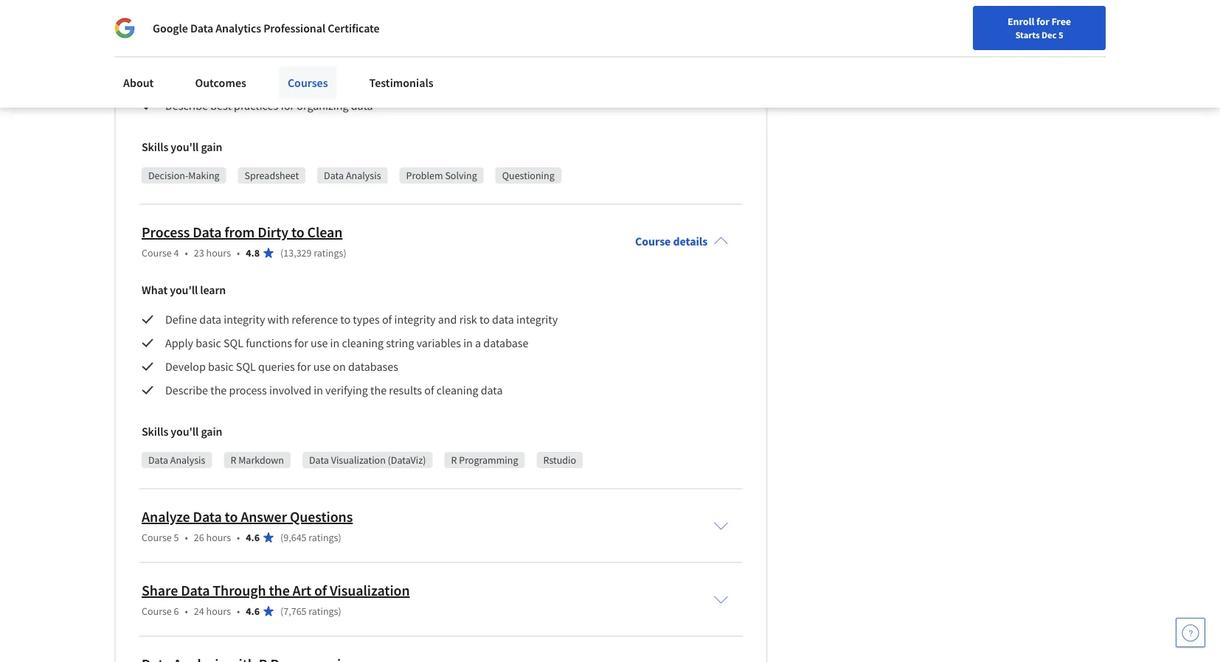 Task type: locate. For each thing, give the bounding box(es) containing it.
1 vertical spatial describe
[[165, 98, 208, 113]]

use left the on
[[313, 360, 331, 374]]

2 ( from the top
[[280, 531, 283, 545]]

you'll left learn
[[170, 283, 198, 298]]

skills down develop
[[142, 424, 168, 439]]

questions
[[290, 508, 353, 527]]

1 horizontal spatial of
[[382, 312, 392, 327]]

1 vertical spatial )
[[338, 531, 341, 545]]

analysis
[[346, 169, 381, 183], [170, 454, 205, 467]]

5
[[1058, 29, 1063, 41], [174, 531, 179, 545]]

use for on
[[313, 360, 331, 374]]

• down analyze data to answer questions
[[237, 531, 240, 545]]

with left reference
[[267, 312, 289, 327]]

0 vertical spatial )
[[343, 247, 346, 260]]

data up analyze
[[148, 454, 168, 467]]

queries
[[258, 360, 295, 374]]

databases right the on
[[348, 360, 398, 374]]

use down reference
[[311, 336, 328, 351]]

( down dirty
[[280, 247, 283, 260]]

ratings down clean
[[314, 247, 343, 260]]

( for dirty
[[280, 247, 283, 260]]

data up 23
[[193, 223, 222, 242]]

1 vertical spatial gain
[[201, 424, 222, 439]]

5 left 26
[[174, 531, 179, 545]]

3 describe from the top
[[165, 383, 208, 398]]

skills you'll gain up decision-making
[[142, 140, 222, 154]]

practices
[[234, 98, 278, 113]]

solving
[[445, 169, 477, 183]]

describe for describe the process involved in verifying the results of cleaning data
[[165, 383, 208, 398]]

2 vertical spatial hours
[[206, 605, 231, 618]]

skills
[[142, 140, 168, 154], [142, 424, 168, 439]]

( down answer
[[280, 531, 283, 545]]

0 vertical spatial ratings
[[314, 247, 343, 260]]

apply
[[165, 336, 193, 351]]

• left 26
[[185, 531, 188, 545]]

in up the on
[[330, 336, 340, 351]]

ratings right 7,765
[[309, 605, 338, 618]]

dirty
[[258, 223, 289, 242]]

2 skills you'll gain from the top
[[142, 424, 222, 439]]

integrity
[[224, 312, 265, 327], [394, 312, 436, 327], [516, 312, 558, 327]]

integrity up database
[[516, 312, 558, 327]]

you'll down develop
[[171, 424, 199, 439]]

1 vertical spatial basic
[[208, 360, 234, 374]]

to left answer
[[225, 508, 238, 527]]

to right risk
[[479, 312, 490, 327]]

testimonials link
[[360, 66, 442, 99]]

english
[[937, 17, 973, 31]]

integrity up the string
[[394, 312, 436, 327]]

( for the
[[280, 605, 283, 618]]

describe left best
[[165, 98, 208, 113]]

1 horizontal spatial in
[[330, 336, 340, 351]]

learn
[[200, 283, 226, 298]]

0 vertical spatial and
[[355, 51, 374, 66]]

sql for queries
[[236, 360, 256, 374]]

data up 24
[[181, 582, 210, 600]]

0 vertical spatial skills you'll gain
[[142, 140, 222, 154]]

( down share data through the art of visualization
[[280, 605, 283, 618]]

data
[[446, 28, 468, 42], [424, 51, 446, 66], [351, 98, 373, 113], [199, 312, 221, 327], [492, 312, 514, 327], [481, 383, 503, 398]]

0 vertical spatial data analysis
[[324, 169, 381, 183]]

skills for describe the process involved in verifying the results of cleaning data
[[142, 424, 168, 439]]

visualization left (dataviz)
[[331, 454, 386, 467]]

visualization
[[331, 454, 386, 467], [330, 582, 410, 600]]

basic
[[196, 336, 221, 351], [208, 360, 234, 374]]

( 13,329 ratings )
[[280, 247, 346, 260]]

for up 'involved'
[[297, 360, 311, 374]]

0 vertical spatial describe
[[165, 75, 208, 90]]

analysis up analyze
[[170, 454, 205, 467]]

use
[[311, 336, 328, 351], [313, 360, 331, 374]]

) right 13,329
[[343, 247, 346, 260]]

course left '4'
[[142, 247, 172, 260]]

you'll for develop basic sql queries for use on databases
[[171, 424, 199, 439]]

integrity down learn
[[224, 312, 265, 327]]

you'll
[[171, 140, 199, 154], [170, 283, 198, 298], [171, 424, 199, 439]]

2 vertical spatial describe
[[165, 383, 208, 398]]

4.6 down through
[[246, 605, 260, 618]]

in right 'involved'
[[314, 383, 323, 398]]

cleaning down define data integrity with reference to types of integrity and risk to data integrity
[[342, 336, 384, 351]]

2 vertical spatial you'll
[[171, 424, 199, 439]]

2 describe from the top
[[165, 98, 208, 113]]

analysis left problem
[[346, 169, 381, 183]]

2 horizontal spatial integrity
[[516, 312, 558, 327]]

1 vertical spatial of
[[424, 383, 434, 398]]

ratings for to
[[314, 247, 343, 260]]

1 horizontal spatial analysis
[[346, 169, 381, 183]]

coursera image
[[18, 12, 111, 36]]

0 vertical spatial sql
[[224, 336, 243, 351]]

hours right 24
[[206, 605, 231, 618]]

1 vertical spatial skills
[[142, 424, 168, 439]]

26
[[194, 531, 204, 545]]

ratings for questions
[[309, 531, 338, 545]]

0 vertical spatial basic
[[196, 336, 221, 351]]

0 vertical spatial (
[[280, 247, 283, 260]]

basic right develop
[[208, 360, 234, 374]]

24
[[194, 605, 204, 618]]

1 vertical spatial databases
[[348, 360, 398, 374]]

course inside dropdown button
[[635, 234, 671, 249]]

1 horizontal spatial integrity
[[394, 312, 436, 327]]

1 4.6 from the top
[[246, 531, 260, 545]]

r left markdown
[[230, 454, 236, 467]]

describe for describe best practices for organizing data
[[165, 98, 208, 113]]

0 vertical spatial gain
[[201, 140, 222, 154]]

0 vertical spatial 4.6
[[246, 531, 260, 545]]

skills you'll gain
[[142, 140, 222, 154], [142, 424, 222, 439]]

0 horizontal spatial r
[[230, 454, 236, 467]]

you'll for describe databases with references to their functions and components
[[171, 140, 199, 154]]

5 right dec
[[1058, 29, 1063, 41]]

course left 6
[[142, 605, 172, 618]]

1 vertical spatial you'll
[[170, 283, 198, 298]]

cleaning down the variables
[[437, 383, 478, 398]]

2 r from the left
[[451, 454, 457, 467]]

data analysis up analyze
[[148, 454, 205, 467]]

sql
[[224, 336, 243, 351], [236, 360, 256, 374]]

0 horizontal spatial data analysis
[[148, 454, 205, 467]]

0 vertical spatial with
[[263, 75, 285, 90]]

None search field
[[210, 9, 564, 39]]

(
[[280, 247, 283, 260], [280, 531, 283, 545], [280, 605, 283, 618]]

free
[[1051, 15, 1071, 28]]

4.6 down analyze data to answer questions
[[246, 531, 260, 545]]

3 hours from the top
[[206, 605, 231, 618]]

and left risk
[[438, 312, 457, 327]]

)
[[343, 247, 346, 260], [338, 531, 341, 545], [338, 605, 341, 618]]

their
[[353, 75, 376, 90]]

databases down 'difference'
[[210, 75, 261, 90]]

1 horizontal spatial r
[[451, 454, 457, 467]]

basic right apply at the bottom left
[[196, 336, 221, 351]]

1 vertical spatial 4.6
[[246, 605, 260, 618]]

1 ( from the top
[[280, 247, 283, 260]]

describe for describe databases with references to their functions and components
[[165, 75, 208, 90]]

2 vertical spatial (
[[280, 605, 283, 618]]

database
[[483, 336, 529, 351]]

1 gain from the top
[[201, 140, 222, 154]]

you'll up decision-making
[[171, 140, 199, 154]]

1 horizontal spatial functions
[[379, 75, 425, 90]]

hours right 26
[[206, 531, 231, 545]]

of right results
[[424, 383, 434, 398]]

with up the describe best practices for organizing data on the top of the page
[[263, 75, 285, 90]]

the down 'factors'
[[204, 51, 221, 66]]

23
[[194, 247, 204, 260]]

to left types
[[340, 312, 351, 327]]

data
[[190, 21, 213, 35], [324, 169, 344, 183], [193, 223, 222, 242], [148, 454, 168, 467], [309, 454, 329, 467], [193, 508, 222, 527], [181, 582, 210, 600]]

) right 7,765
[[338, 605, 341, 618]]

process data from dirty to clean
[[142, 223, 343, 242]]

course
[[635, 234, 671, 249], [142, 247, 172, 260], [142, 531, 172, 545], [142, 605, 172, 618]]

• right 6
[[185, 605, 188, 618]]

data right about
[[446, 28, 468, 42]]

1 vertical spatial use
[[313, 360, 331, 374]]

gain
[[201, 140, 222, 154], [201, 424, 222, 439]]

1 hours from the top
[[206, 247, 231, 260]]

results
[[389, 383, 422, 398]]

markdown
[[238, 454, 284, 467]]

3 ( from the top
[[280, 605, 283, 618]]

2 vertical spatial ratings
[[309, 605, 338, 618]]

0 vertical spatial 5
[[1058, 29, 1063, 41]]

2 4.6 from the top
[[246, 605, 260, 618]]

cleaning
[[342, 336, 384, 351], [437, 383, 478, 398]]

0 horizontal spatial functions
[[246, 336, 292, 351]]

1 vertical spatial (
[[280, 531, 283, 545]]

databases
[[210, 75, 261, 90], [348, 360, 398, 374]]

0 vertical spatial you'll
[[171, 140, 199, 154]]

functions up queries
[[246, 336, 292, 351]]

ratings down questions
[[309, 531, 338, 545]]

2 horizontal spatial of
[[424, 383, 434, 398]]

to up 13,329
[[291, 223, 304, 242]]

and up their
[[355, 51, 374, 66]]

gain down develop
[[201, 424, 222, 439]]

factors
[[204, 28, 237, 42]]

0 vertical spatial functions
[[379, 75, 425, 90]]

testimonials
[[369, 75, 434, 90]]

decision-
[[148, 169, 188, 183]]

skills you'll gain down develop
[[142, 424, 222, 439]]

4.6 for to
[[246, 531, 260, 545]]

2 gain from the top
[[201, 424, 222, 439]]

dec
[[1042, 29, 1057, 41]]

1 vertical spatial 5
[[174, 531, 179, 545]]

2 skills from the top
[[142, 424, 168, 439]]

details
[[673, 234, 708, 249]]

2 hours from the top
[[206, 531, 231, 545]]

1 vertical spatial analysis
[[170, 454, 205, 467]]

course down analyze
[[142, 531, 172, 545]]

data analysis up clean
[[324, 169, 381, 183]]

of
[[382, 312, 392, 327], [424, 383, 434, 398], [314, 582, 327, 600]]

the
[[204, 51, 221, 66], [210, 383, 227, 398], [370, 383, 387, 398], [269, 582, 290, 600]]

best
[[210, 98, 232, 113]]

share data through the art of visualization
[[142, 582, 410, 600]]

1 vertical spatial hours
[[206, 531, 231, 545]]

1 skills you'll gain from the top
[[142, 140, 222, 154]]

hours for to
[[206, 531, 231, 545]]

1 horizontal spatial 5
[[1058, 29, 1063, 41]]

describe down develop
[[165, 383, 208, 398]]

the left art
[[269, 582, 290, 600]]

4.6 for through
[[246, 605, 260, 618]]

) down questions
[[338, 531, 341, 545]]

0 vertical spatial hours
[[206, 247, 231, 260]]

google
[[153, 21, 188, 35]]

4.6
[[246, 531, 260, 545], [246, 605, 260, 618]]

functions down unbiased
[[379, 75, 425, 90]]

2 vertical spatial and
[[438, 312, 457, 327]]

analyze data to answer questions
[[142, 508, 353, 527]]

0 horizontal spatial cleaning
[[342, 336, 384, 351]]

analyze
[[142, 508, 190, 527]]

0 horizontal spatial integrity
[[224, 312, 265, 327]]

1 describe from the top
[[165, 75, 208, 90]]

0 vertical spatial of
[[382, 312, 392, 327]]

to left their
[[341, 75, 351, 90]]

• down through
[[237, 605, 240, 618]]

ratings
[[314, 247, 343, 260], [309, 531, 338, 545], [309, 605, 338, 618]]

0 vertical spatial skills
[[142, 140, 168, 154]]

0 horizontal spatial analysis
[[170, 454, 205, 467]]

1 vertical spatial skills you'll gain
[[142, 424, 222, 439]]

gain up making
[[201, 140, 222, 154]]

1 vertical spatial ratings
[[309, 531, 338, 545]]

1 vertical spatial data analysis
[[148, 454, 205, 467]]

1 vertical spatial visualization
[[330, 582, 410, 600]]

) for clean
[[343, 247, 346, 260]]

1 vertical spatial functions
[[246, 336, 292, 351]]

2 vertical spatial of
[[314, 582, 327, 600]]

of right art
[[314, 582, 327, 600]]

with
[[263, 75, 285, 90], [267, 312, 289, 327]]

starts
[[1015, 29, 1040, 41]]

explain factors to consider when making decisions about data collection
[[165, 28, 519, 42]]

skills up decision-
[[142, 140, 168, 154]]

0 vertical spatial databases
[[210, 75, 261, 90]]

1 vertical spatial cleaning
[[437, 383, 478, 398]]

1 vertical spatial sql
[[236, 360, 256, 374]]

1 skills from the top
[[142, 140, 168, 154]]

4
[[174, 247, 179, 260]]

1 r from the left
[[230, 454, 236, 467]]

outcomes link
[[186, 66, 255, 99]]

in left a
[[463, 336, 473, 351]]

r left 'programming'
[[451, 454, 457, 467]]

visualization up ( 7,765 ratings )
[[330, 582, 410, 600]]

describe down discuss
[[165, 75, 208, 90]]

1 integrity from the left
[[224, 312, 265, 327]]

help center image
[[1182, 624, 1199, 642]]

organizing
[[297, 98, 349, 113]]

skills you'll gain for describe the process involved in verifying the results of cleaning data
[[142, 424, 222, 439]]

courses link
[[279, 66, 337, 99]]

• right '4'
[[185, 247, 188, 260]]

course left details
[[635, 234, 671, 249]]

sql for functions
[[224, 336, 243, 351]]

hours right 23
[[206, 247, 231, 260]]

hours
[[206, 247, 231, 260], [206, 531, 231, 545], [206, 605, 231, 618]]

0 vertical spatial use
[[311, 336, 328, 351]]

and left components
[[427, 75, 446, 90]]

•
[[185, 247, 188, 260], [237, 247, 240, 260], [185, 531, 188, 545], [237, 531, 240, 545], [185, 605, 188, 618], [237, 605, 240, 618]]

english button
[[911, 0, 1000, 48]]

for up dec
[[1036, 15, 1049, 28]]

reference
[[292, 312, 338, 327]]

variables
[[417, 336, 461, 351]]

2 vertical spatial )
[[338, 605, 341, 618]]

discuss the difference between biased and unbiased data
[[165, 51, 446, 66]]

basic for develop
[[208, 360, 234, 374]]

of right types
[[382, 312, 392, 327]]



Task type: describe. For each thing, give the bounding box(es) containing it.
course for process data from dirty to clean
[[142, 247, 172, 260]]

problem solving
[[406, 169, 477, 183]]

data up clean
[[324, 169, 344, 183]]

rstudio
[[543, 454, 576, 467]]

0 horizontal spatial databases
[[210, 75, 261, 90]]

course 4 • 23 hours •
[[142, 247, 240, 260]]

hours for from
[[206, 247, 231, 260]]

unbiased
[[376, 51, 422, 66]]

discuss
[[165, 51, 202, 66]]

( for answer
[[280, 531, 283, 545]]

2 integrity from the left
[[394, 312, 436, 327]]

a
[[475, 336, 481, 351]]

0 vertical spatial visualization
[[331, 454, 386, 467]]

about link
[[114, 66, 163, 99]]

data down a
[[481, 383, 503, 398]]

1 vertical spatial and
[[427, 75, 446, 90]]

the left results
[[370, 383, 387, 398]]

when
[[297, 28, 324, 42]]

ratings for art
[[309, 605, 338, 618]]

r for r programming
[[451, 454, 457, 467]]

0 horizontal spatial of
[[314, 582, 327, 600]]

course for share data through the art of visualization
[[142, 605, 172, 618]]

data up database
[[492, 312, 514, 327]]

skills for describe best practices for organizing data
[[142, 140, 168, 154]]

course 6 • 24 hours •
[[142, 605, 240, 618]]

course details
[[635, 234, 708, 249]]

references
[[287, 75, 338, 90]]

course details button
[[623, 214, 740, 270]]

for inside enroll for free starts dec 5
[[1036, 15, 1049, 28]]

about
[[414, 28, 444, 42]]

biased
[[320, 51, 353, 66]]

data down about
[[424, 51, 446, 66]]

from
[[225, 223, 255, 242]]

data visualization (dataviz)
[[309, 454, 426, 467]]

0 horizontal spatial in
[[314, 383, 323, 398]]

analyze data to answer questions link
[[142, 508, 353, 527]]

define data integrity with reference to types of integrity and risk to data integrity
[[165, 312, 558, 327]]

for down "courses" at left top
[[281, 98, 294, 113]]

1 vertical spatial with
[[267, 312, 289, 327]]

show notifications image
[[1021, 18, 1039, 36]]

the left process
[[210, 383, 227, 398]]

( 7,765 ratings )
[[280, 605, 341, 618]]

0 horizontal spatial 5
[[174, 531, 179, 545]]

• left 4.8
[[237, 247, 240, 260]]

about
[[123, 75, 154, 90]]

( 9,645 ratings )
[[280, 531, 341, 545]]

google image
[[114, 18, 135, 38]]

consider
[[252, 28, 295, 42]]

skills you'll gain for describe best practices for organizing data
[[142, 140, 222, 154]]

difference
[[223, 51, 272, 66]]

r for r markdown
[[230, 454, 236, 467]]

courses
[[288, 75, 328, 90]]

13,329
[[283, 247, 312, 260]]

making
[[188, 169, 220, 183]]

1 horizontal spatial cleaning
[[437, 383, 478, 398]]

2 horizontal spatial in
[[463, 336, 473, 351]]

verifying
[[325, 383, 368, 398]]

questioning
[[502, 169, 555, 183]]

answer
[[241, 508, 287, 527]]

1 horizontal spatial data analysis
[[324, 169, 381, 183]]

to up 'difference'
[[240, 28, 250, 42]]

explain
[[165, 28, 201, 42]]

on
[[333, 360, 346, 374]]

what you'll learn
[[142, 283, 226, 298]]

clean
[[307, 223, 343, 242]]

enroll for free starts dec 5
[[1008, 15, 1071, 41]]

problem
[[406, 169, 443, 183]]

spreadsheet
[[245, 169, 299, 183]]

process data from dirty to clean link
[[142, 223, 343, 242]]

apply basic sql functions for use in cleaning string variables in a database
[[165, 336, 529, 351]]

data up questions
[[309, 454, 329, 467]]

(dataviz)
[[388, 454, 426, 467]]

5 inside enroll for free starts dec 5
[[1058, 29, 1063, 41]]

decision-making
[[148, 169, 220, 183]]

course 5 • 26 hours •
[[142, 531, 240, 545]]

data right google on the left top
[[190, 21, 213, 35]]

data down their
[[351, 98, 373, 113]]

develop
[[165, 360, 206, 374]]

collection
[[470, 28, 519, 42]]

outcomes
[[195, 75, 246, 90]]

making
[[326, 28, 363, 42]]

through
[[213, 582, 266, 600]]

course for analyze data to answer questions
[[142, 531, 172, 545]]

use for in
[[311, 336, 328, 351]]

enroll
[[1008, 15, 1034, 28]]

share data through the art of visualization link
[[142, 582, 410, 600]]

develop basic sql queries for use on databases
[[165, 360, 398, 374]]

gain for best
[[201, 140, 222, 154]]

process
[[229, 383, 267, 398]]

9,645
[[283, 531, 307, 545]]

basic for apply
[[196, 336, 221, 351]]

describe best practices for organizing data
[[165, 98, 373, 113]]

0 vertical spatial cleaning
[[342, 336, 384, 351]]

analytics
[[216, 21, 261, 35]]

programming
[[459, 454, 518, 467]]

describe databases with references to their functions and components
[[165, 75, 511, 90]]

process
[[142, 223, 190, 242]]

for down reference
[[294, 336, 308, 351]]

google data analytics professional certificate
[[153, 21, 380, 35]]

art
[[293, 582, 311, 600]]

gain for the
[[201, 424, 222, 439]]

6
[[174, 605, 179, 618]]

1 horizontal spatial databases
[[348, 360, 398, 374]]

hours for through
[[206, 605, 231, 618]]

involved
[[269, 383, 311, 398]]

components
[[449, 75, 511, 90]]

data right define on the left top
[[199, 312, 221, 327]]

share
[[142, 582, 178, 600]]

3 integrity from the left
[[516, 312, 558, 327]]

between
[[275, 51, 318, 66]]

) for of
[[338, 605, 341, 618]]

define
[[165, 312, 197, 327]]

describe the process involved in verifying the results of cleaning data
[[165, 383, 503, 398]]

r markdown
[[230, 454, 284, 467]]

risk
[[459, 312, 477, 327]]

0 vertical spatial analysis
[[346, 169, 381, 183]]

data up 26
[[193, 508, 222, 527]]

7,765
[[283, 605, 307, 618]]

types
[[353, 312, 380, 327]]

decisions
[[366, 28, 412, 42]]

r programming
[[451, 454, 518, 467]]



Task type: vqa. For each thing, say whether or not it's contained in the screenshot.
"( 13,329 ratings )"
yes



